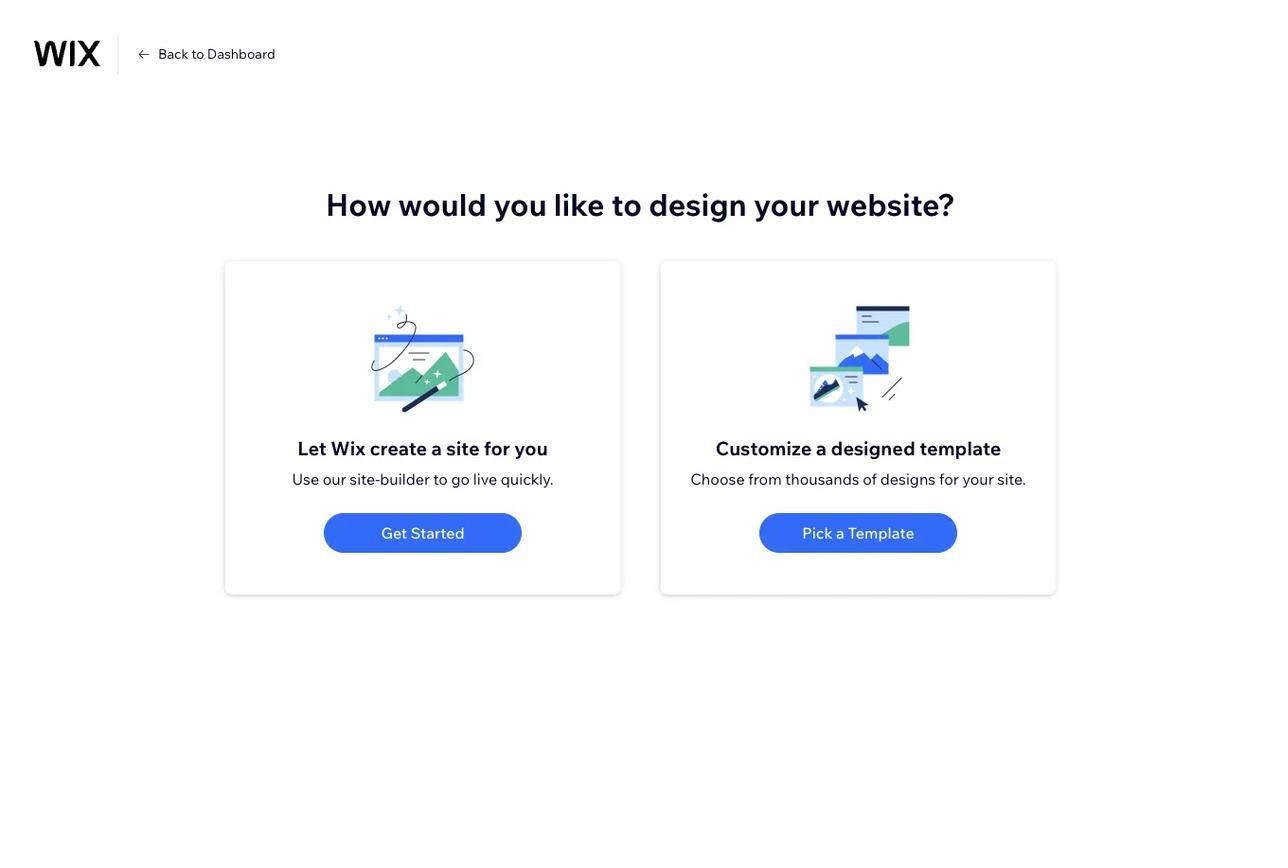 Task type: locate. For each thing, give the bounding box(es) containing it.
for down template
[[940, 470, 960, 489]]

a right pick
[[837, 524, 845, 543]]

use our site-builder to go live quickly.
[[292, 470, 554, 489]]

back to dashboard
[[158, 45, 275, 62]]

live
[[473, 470, 498, 489]]

our
[[323, 470, 347, 489]]

your right "design"
[[754, 185, 820, 224]]

1 horizontal spatial your
[[963, 470, 994, 489]]

template
[[848, 524, 915, 543]]

to right back
[[192, 45, 204, 62]]

2 vertical spatial to
[[433, 470, 448, 489]]

to for use our site-builder to go live quickly.
[[433, 470, 448, 489]]

go
[[451, 470, 470, 489]]

from
[[749, 470, 782, 489]]

a for pick
[[837, 524, 845, 543]]

let
[[298, 436, 327, 460]]

your for site.
[[963, 470, 994, 489]]

your for website?
[[754, 185, 820, 224]]

1 vertical spatial your
[[963, 470, 994, 489]]

get started
[[381, 524, 465, 543]]

back to dashboard button
[[135, 45, 275, 63]]

pick
[[803, 524, 833, 543]]

get
[[381, 524, 407, 543]]

0 vertical spatial to
[[192, 45, 204, 62]]

2 horizontal spatial a
[[837, 524, 845, 543]]

1 horizontal spatial to
[[433, 470, 448, 489]]

0 vertical spatial for
[[484, 436, 511, 460]]

website?
[[827, 185, 956, 224]]

designed
[[831, 436, 916, 460]]

site.
[[998, 470, 1027, 489]]

0 horizontal spatial to
[[192, 45, 204, 62]]

to right 'like' on the top left
[[612, 185, 642, 224]]

0 horizontal spatial a
[[432, 436, 442, 460]]

your
[[754, 185, 820, 224], [963, 470, 994, 489]]

like
[[554, 185, 605, 224]]

design
[[649, 185, 747, 224]]

choose
[[691, 470, 745, 489]]

for
[[484, 436, 511, 460], [940, 470, 960, 489]]

1 horizontal spatial for
[[940, 470, 960, 489]]

site-
[[350, 470, 380, 489]]

0 horizontal spatial for
[[484, 436, 511, 460]]

you up quickly.
[[515, 436, 548, 460]]

create
[[370, 436, 427, 460]]

to
[[192, 45, 204, 62], [612, 185, 642, 224], [433, 470, 448, 489]]

0 vertical spatial your
[[754, 185, 820, 224]]

to left go
[[433, 470, 448, 489]]

1 horizontal spatial a
[[816, 436, 827, 460]]

2 horizontal spatial to
[[612, 185, 642, 224]]

a up thousands
[[816, 436, 827, 460]]

0 horizontal spatial your
[[754, 185, 820, 224]]

1 vertical spatial to
[[612, 185, 642, 224]]

a left site
[[432, 436, 442, 460]]

how would you like to design your website?
[[326, 185, 956, 224]]

you
[[494, 185, 547, 224], [515, 436, 548, 460]]

your left site.
[[963, 470, 994, 489]]

to inside button
[[192, 45, 204, 62]]

for up "live"
[[484, 436, 511, 460]]

you left 'like' on the top left
[[494, 185, 547, 224]]

template
[[920, 436, 1002, 460]]

get started button
[[324, 513, 522, 553]]

1 vertical spatial for
[[940, 470, 960, 489]]

a
[[432, 436, 442, 460], [816, 436, 827, 460], [837, 524, 845, 543]]

customize
[[716, 436, 812, 460]]

a inside "button"
[[837, 524, 845, 543]]



Task type: vqa. For each thing, say whether or not it's contained in the screenshot.
Back to Dashboard
yes



Task type: describe. For each thing, give the bounding box(es) containing it.
back
[[158, 45, 189, 62]]

for for site
[[484, 436, 511, 460]]

for for designs
[[940, 470, 960, 489]]

thousands
[[786, 470, 860, 489]]

0 vertical spatial you
[[494, 185, 547, 224]]

choose from thousands of designs for your site.
[[691, 470, 1027, 489]]

use
[[292, 470, 319, 489]]

of
[[863, 470, 877, 489]]

customize a designed template
[[716, 436, 1002, 460]]

quickly.
[[501, 470, 554, 489]]

wix
[[331, 436, 366, 460]]

site
[[447, 436, 480, 460]]

how
[[326, 185, 392, 224]]

to for how would you like to design your website?
[[612, 185, 642, 224]]

1 vertical spatial you
[[515, 436, 548, 460]]

pick a template button
[[760, 513, 958, 553]]

started
[[411, 524, 465, 543]]

builder
[[380, 470, 430, 489]]

a for customize
[[816, 436, 827, 460]]

dashboard
[[207, 45, 275, 62]]

let wix create a site for you
[[298, 436, 548, 460]]

designs
[[881, 470, 936, 489]]

would
[[398, 185, 487, 224]]

pick a template
[[803, 524, 915, 543]]



